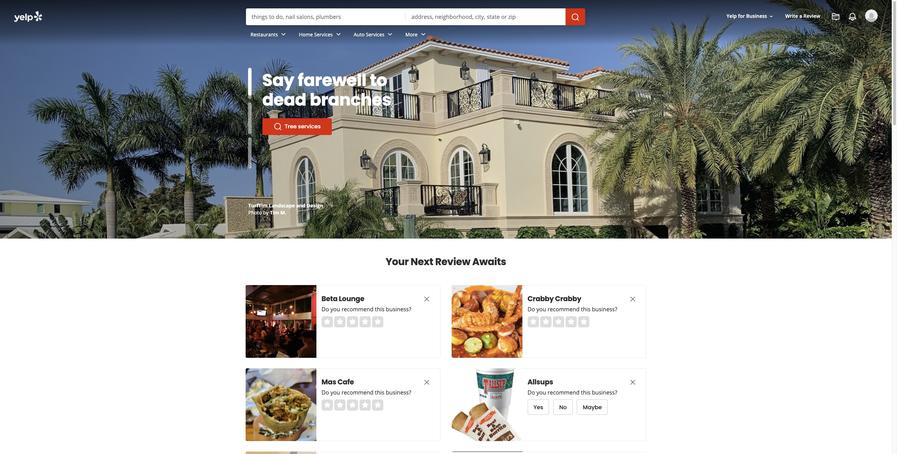 Task type: vqa. For each thing, say whether or not it's contained in the screenshot.
Electricians
no



Task type: describe. For each thing, give the bounding box(es) containing it.
tyler b. image
[[865, 9, 878, 22]]

photo of beta lounge image
[[246, 286, 316, 359]]

you for crabby
[[537, 306, 546, 314]]

business
[[746, 13, 767, 19]]

do down allsups
[[528, 389, 535, 397]]

business? for cafe
[[386, 389, 411, 397]]

for
[[738, 13, 745, 19]]

home services link
[[293, 25, 348, 46]]

services for auto services
[[366, 31, 384, 38]]

cafe
[[338, 378, 354, 388]]

mas cafe link
[[322, 378, 409, 388]]

(no rating) image for crabby
[[528, 317, 589, 328]]

photo of allsups image
[[452, 369, 522, 442]]

rating element for crabby
[[528, 317, 589, 328]]

review for next
[[435, 255, 470, 269]]

tree services
[[285, 123, 321, 131]]

24 chevron down v2 image for restaurants
[[279, 30, 288, 39]]

you down allsups
[[537, 389, 546, 397]]

dead
[[262, 88, 306, 112]]

tim
[[270, 210, 279, 216]]

by
[[263, 210, 269, 216]]

24 chevron down v2 image for auto services
[[386, 30, 394, 39]]

design
[[307, 203, 323, 209]]

beta lounge link
[[322, 294, 409, 304]]

a
[[800, 13, 802, 19]]

more
[[406, 31, 418, 38]]

yes button
[[528, 400, 549, 416]]

business categories element
[[245, 25, 878, 46]]

no
[[559, 404, 567, 412]]

tree
[[285, 123, 297, 131]]

explore banner section banner
[[0, 0, 892, 239]]

restaurants link
[[245, 25, 293, 46]]

mas
[[322, 378, 336, 388]]

recommend for lounge
[[342, 306, 374, 314]]

beta lounge
[[322, 294, 364, 304]]

business? for crabby
[[592, 306, 617, 314]]

home
[[299, 31, 313, 38]]

restaurants
[[251, 31, 278, 38]]

say
[[262, 69, 294, 92]]

do for crabby
[[528, 306, 535, 314]]

select slide image
[[248, 65, 251, 96]]

do you recommend this business? for crabby
[[528, 306, 617, 314]]

photo
[[248, 210, 262, 216]]

2 crabby from the left
[[555, 294, 581, 304]]

user actions element
[[721, 9, 888, 52]]

photo of mas cafe image
[[246, 369, 316, 442]]

branches
[[310, 88, 391, 112]]

1 crabby from the left
[[528, 294, 554, 304]]

photo of crabby crabby image
[[452, 286, 522, 359]]

dismiss card image
[[423, 295, 431, 304]]

you for mas
[[330, 389, 340, 397]]

crabby crabby
[[528, 294, 581, 304]]

auto services
[[354, 31, 384, 38]]

yelp
[[727, 13, 737, 19]]

your next review awaits
[[386, 255, 506, 269]]

turftim landscape and design photo by tim m.
[[248, 203, 323, 216]]

tim m. link
[[270, 210, 286, 216]]

none field near
[[411, 13, 560, 21]]

to
[[370, 69, 387, 92]]

(no rating) image for lounge
[[322, 317, 383, 328]]

this for crabby
[[581, 306, 591, 314]]

this for cafe
[[375, 389, 385, 397]]

recommend down allsups link
[[548, 389, 580, 397]]



Task type: locate. For each thing, give the bounding box(es) containing it.
(no rating) image down cafe
[[322, 400, 383, 411]]

photo of carmelina's image
[[246, 452, 316, 455]]

2 services from the left
[[366, 31, 384, 38]]

auto
[[354, 31, 365, 38]]

you down mas cafe
[[330, 389, 340, 397]]

24 chevron down v2 image inside restaurants link
[[279, 30, 288, 39]]

24 chevron down v2 image right restaurants
[[279, 30, 288, 39]]

landscape
[[269, 203, 295, 209]]

Near text field
[[411, 13, 560, 21]]

turftim
[[248, 203, 268, 209]]

business?
[[386, 306, 411, 314], [592, 306, 617, 314], [386, 389, 411, 397], [592, 389, 617, 397]]

next
[[411, 255, 433, 269]]

maybe button
[[577, 400, 608, 416]]

this down crabby crabby link
[[581, 306, 591, 314]]

business? up the maybe button
[[592, 389, 617, 397]]

do down mas
[[322, 389, 329, 397]]

(no rating) image
[[322, 317, 383, 328], [528, 317, 589, 328], [322, 400, 383, 411]]

do you recommend this business? for lounge
[[322, 306, 411, 314]]

mas cafe
[[322, 378, 354, 388]]

24 chevron down v2 image inside auto services link
[[386, 30, 394, 39]]

yes
[[534, 404, 543, 412]]

maybe
[[583, 404, 602, 412]]

tree services link
[[262, 118, 332, 135]]

2 none field from the left
[[411, 13, 560, 21]]

m.
[[280, 210, 286, 216]]

3 24 chevron down v2 image from the left
[[419, 30, 427, 39]]

do down beta
[[322, 306, 329, 314]]

0 horizontal spatial review
[[435, 255, 470, 269]]

0 horizontal spatial 24 chevron down v2 image
[[279, 30, 288, 39]]

none field "find"
[[252, 13, 400, 21]]

0 horizontal spatial none field
[[252, 13, 400, 21]]

and
[[296, 203, 306, 209]]

24 chevron down v2 image
[[279, 30, 288, 39], [386, 30, 394, 39], [419, 30, 427, 39]]

say farewell to dead branches
[[262, 69, 391, 112]]

no button
[[553, 400, 573, 416]]

turftim landscape and design link
[[248, 203, 323, 209]]

write a review link
[[783, 10, 823, 23]]

recommend down crabby crabby link
[[548, 306, 580, 314]]

beta
[[322, 294, 338, 304]]

business? down mas cafe link
[[386, 389, 411, 397]]

recommend
[[342, 306, 374, 314], [548, 306, 580, 314], [342, 389, 374, 397], [548, 389, 580, 397]]

rating element down the crabby crabby
[[528, 317, 589, 328]]

24 chevron down v2 image right auto services
[[386, 30, 394, 39]]

auto services link
[[348, 25, 400, 46]]

yelp for business button
[[724, 10, 777, 23]]

do you recommend this business? for cafe
[[322, 389, 411, 397]]

2 24 chevron down v2 image from the left
[[386, 30, 394, 39]]

business? down the beta lounge link
[[386, 306, 411, 314]]

None radio
[[322, 317, 333, 328], [334, 317, 345, 328], [347, 317, 358, 328], [372, 317, 383, 328], [528, 317, 539, 328], [540, 317, 551, 328], [553, 317, 564, 328], [565, 317, 577, 328], [578, 317, 589, 328], [322, 400, 333, 411], [359, 400, 371, 411], [322, 317, 333, 328], [334, 317, 345, 328], [347, 317, 358, 328], [372, 317, 383, 328], [528, 317, 539, 328], [540, 317, 551, 328], [553, 317, 564, 328], [565, 317, 577, 328], [578, 317, 589, 328], [322, 400, 333, 411], [359, 400, 371, 411]]

dismiss card image
[[629, 295, 637, 304], [423, 379, 431, 387], [629, 379, 637, 387]]

crabby
[[528, 294, 554, 304], [555, 294, 581, 304]]

this down mas cafe link
[[375, 389, 385, 397]]

do you recommend this business? down the beta lounge link
[[322, 306, 411, 314]]

2 horizontal spatial 24 chevron down v2 image
[[419, 30, 427, 39]]

(no rating) image down lounge
[[322, 317, 383, 328]]

None field
[[252, 13, 400, 21], [411, 13, 560, 21]]

(no rating) image down the crabby crabby
[[528, 317, 589, 328]]

rating element down cafe
[[322, 400, 383, 411]]

rating element for cafe
[[322, 400, 383, 411]]

rating element for lounge
[[322, 317, 383, 328]]

search image
[[571, 13, 580, 21]]

1 24 chevron down v2 image from the left
[[279, 30, 288, 39]]

0 vertical spatial review
[[804, 13, 820, 19]]

Find text field
[[252, 13, 400, 21]]

None radio
[[359, 317, 371, 328], [334, 400, 345, 411], [347, 400, 358, 411], [372, 400, 383, 411], [359, 317, 371, 328], [334, 400, 345, 411], [347, 400, 358, 411], [372, 400, 383, 411]]

review inside the user actions element
[[804, 13, 820, 19]]

this up maybe
[[581, 389, 591, 397]]

photo of hope plumbing image
[[452, 452, 522, 455]]

do you recommend this business? down mas cafe link
[[322, 389, 411, 397]]

recommend for cafe
[[342, 389, 374, 397]]

None search field
[[0, 0, 892, 52], [246, 8, 587, 25], [0, 0, 892, 52], [246, 8, 587, 25]]

do
[[322, 306, 329, 314], [528, 306, 535, 314], [322, 389, 329, 397], [528, 389, 535, 397]]

rating element down lounge
[[322, 317, 383, 328]]

1 vertical spatial review
[[435, 255, 470, 269]]

services right 'auto'
[[366, 31, 384, 38]]

lounge
[[339, 294, 364, 304]]

recommend down lounge
[[342, 306, 374, 314]]

business? down crabby crabby link
[[592, 306, 617, 314]]

do you recommend this business?
[[322, 306, 411, 314], [528, 306, 617, 314], [322, 389, 411, 397], [528, 389, 617, 397]]

this
[[375, 306, 385, 314], [581, 306, 591, 314], [375, 389, 385, 397], [581, 389, 591, 397]]

recommend down mas cafe link
[[342, 389, 374, 397]]

24 chevron down v2 image
[[334, 30, 343, 39]]

24 chevron down v2 image right more
[[419, 30, 427, 39]]

do for mas
[[322, 389, 329, 397]]

1 horizontal spatial services
[[366, 31, 384, 38]]

review right a
[[804, 13, 820, 19]]

allsups
[[528, 378, 553, 388]]

services
[[298, 123, 321, 131]]

review for a
[[804, 13, 820, 19]]

write
[[785, 13, 798, 19]]

review right "next"
[[435, 255, 470, 269]]

this for lounge
[[375, 306, 385, 314]]

dismiss card image for crabby
[[629, 295, 637, 304]]

services
[[314, 31, 333, 38], [366, 31, 384, 38]]

24 chevron down v2 image inside more link
[[419, 30, 427, 39]]

business? for lounge
[[386, 306, 411, 314]]

16 chevron down v2 image
[[769, 14, 774, 19]]

allsups link
[[528, 378, 615, 388]]

awaits
[[472, 255, 506, 269]]

write a review
[[785, 13, 820, 19]]

24 search v2 image
[[274, 123, 282, 131]]

1 horizontal spatial review
[[804, 13, 820, 19]]

(no rating) image for cafe
[[322, 400, 383, 411]]

yelp for business
[[727, 13, 767, 19]]

do for beta
[[322, 306, 329, 314]]

you for beta
[[330, 306, 340, 314]]

dismiss card image for cafe
[[423, 379, 431, 387]]

this down the beta lounge link
[[375, 306, 385, 314]]

projects image
[[832, 13, 840, 21]]

do you recommend this business? down allsups link
[[528, 389, 617, 397]]

crabby crabby link
[[528, 294, 615, 304]]

your
[[386, 255, 409, 269]]

1 none field from the left
[[252, 13, 400, 21]]

do down the crabby crabby
[[528, 306, 535, 314]]

1 horizontal spatial 24 chevron down v2 image
[[386, 30, 394, 39]]

0 horizontal spatial crabby
[[528, 294, 554, 304]]

services for home services
[[314, 31, 333, 38]]

you
[[330, 306, 340, 314], [537, 306, 546, 314], [330, 389, 340, 397], [537, 389, 546, 397]]

1 horizontal spatial none field
[[411, 13, 560, 21]]

you down beta
[[330, 306, 340, 314]]

1 horizontal spatial crabby
[[555, 294, 581, 304]]

rating element
[[322, 317, 383, 328], [528, 317, 589, 328], [322, 400, 383, 411]]

notifications image
[[849, 13, 857, 21]]

24 chevron down v2 image for more
[[419, 30, 427, 39]]

services left 24 chevron down v2 image
[[314, 31, 333, 38]]

more link
[[400, 25, 433, 46]]

farewell
[[298, 69, 367, 92]]

home services
[[299, 31, 333, 38]]

0 horizontal spatial services
[[314, 31, 333, 38]]

1 services from the left
[[314, 31, 333, 38]]

do you recommend this business? down crabby crabby link
[[528, 306, 617, 314]]

recommend for crabby
[[548, 306, 580, 314]]

you down the crabby crabby
[[537, 306, 546, 314]]

review
[[804, 13, 820, 19], [435, 255, 470, 269]]



